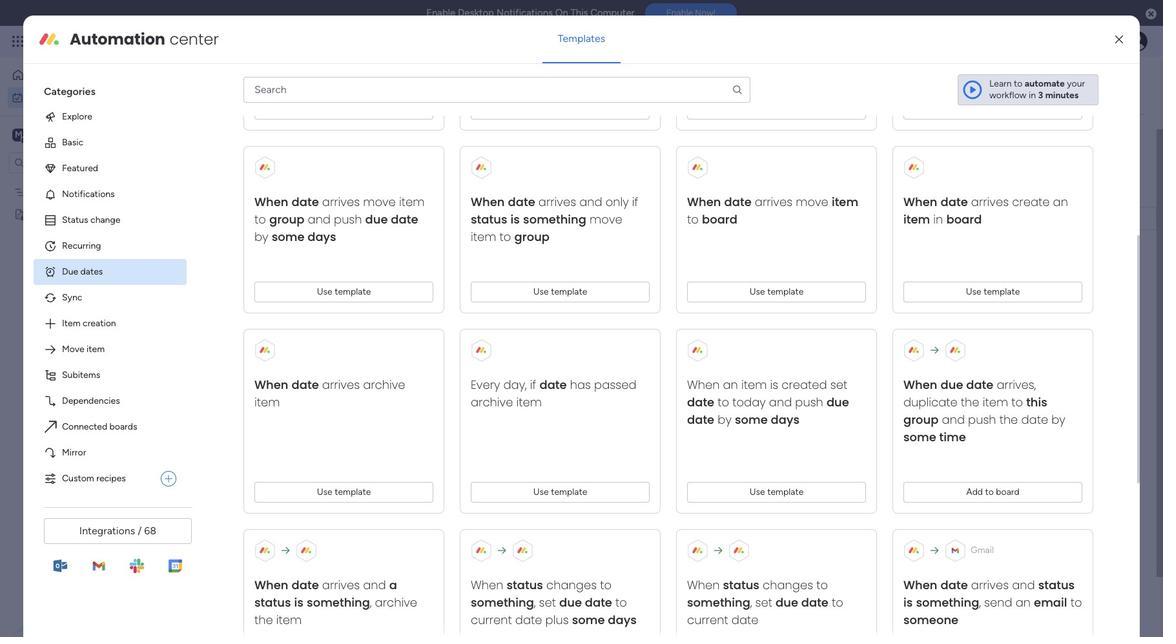Task type: vqa. For each thing, say whether or not it's contained in the screenshot.
right SEARCH 'icon'
no



Task type: describe. For each thing, give the bounding box(es) containing it.
status change
[[62, 214, 120, 225]]

connected boards option
[[34, 414, 187, 440]]

template for arrives   and only if
[[551, 286, 588, 297]]

group
[[602, 186, 627, 197]]

search image
[[732, 84, 744, 96]]

to inside arrives, duplicate the item to
[[1012, 394, 1023, 410]]

use template button for arrives   move item to
[[255, 282, 434, 302]]

add to board
[[967, 486, 1020, 497]]

template for arrives   archive item
[[335, 486, 371, 497]]

use for arrives   create an
[[966, 286, 982, 297]]

enable for enable desktop notifications on this computer
[[426, 7, 456, 19]]

item inside ", archive the item"
[[276, 612, 302, 628]]

to inside the when date arrives and status is something , send an email to someone
[[1071, 594, 1083, 610]]

status change option
[[34, 207, 187, 233]]

/ left 1
[[283, 187, 289, 203]]

in inside your workflow in
[[1029, 90, 1036, 101]]

sync
[[62, 292, 82, 303]]

minutes
[[1046, 90, 1079, 101]]

dapulse close image
[[1146, 8, 1157, 21]]

item creation option
[[34, 311, 187, 337]]

creation
[[83, 318, 116, 329]]

customize button
[[412, 129, 482, 150]]

current for to current date plus
[[471, 612, 512, 628]]

enable now!
[[667, 8, 716, 18]]

add
[[967, 486, 983, 497]]

some down today
[[735, 411, 768, 428]]

0 horizontal spatial marketing plan
[[30, 186, 90, 197]]

my for my work
[[194, 75, 223, 104]]

item creation
[[62, 318, 116, 329]]

automation
[[70, 28, 165, 50]]

passed
[[594, 377, 637, 393]]

item inside when an item is created   set date to today   and   push
[[742, 377, 767, 393]]

some inside and push the date by some time
[[904, 429, 937, 445]]

your workflow in
[[990, 78, 1086, 101]]

monday work management
[[58, 34, 201, 48]]

1
[[292, 191, 295, 202]]

is inside the when date arrives and status is something , send an email to someone
[[904, 594, 913, 610]]

group for group
[[515, 229, 550, 245]]

due dates
[[62, 266, 103, 277]]

when date arrives   move item to board
[[687, 194, 859, 227]]

board inside when date arrives   move item to board
[[702, 211, 738, 227]]

when inside when date arrives   create an item in board
[[904, 194, 938, 210]]

learn
[[990, 78, 1012, 89]]

workspace selection element
[[12, 127, 108, 144]]

use for arrives   move item to
[[317, 286, 333, 297]]

dependencies option
[[34, 388, 187, 414]]

enable now! button
[[645, 3, 737, 23]]

computer
[[591, 7, 635, 19]]

arrives for when date arrives and
[[322, 577, 360, 593]]

0 horizontal spatial set
[[539, 594, 556, 610]]

week for this week / 0 items
[[244, 303, 275, 319]]

when inside when date arrives   and only if status is something
[[471, 194, 505, 210]]

this week
[[581, 214, 618, 224]]

date inside when date arrives   move item to board
[[725, 194, 752, 210]]

date inside when date arrives   and only if status is something
[[508, 194, 535, 210]]

next week /
[[218, 350, 289, 366]]

see plans image
[[214, 34, 226, 49]]

select product image
[[12, 35, 25, 48]]

time
[[940, 429, 966, 445]]

item inside has passed archive item
[[517, 394, 542, 410]]

is inside when date arrives   and only if status is something
[[511, 211, 520, 227]]

v2 overdue deadline image
[[890, 212, 901, 225]]

board inside when date arrives   create an item in board
[[947, 211, 982, 227]]

archive inside has passed archive item
[[471, 394, 513, 410]]

explore
[[62, 111, 92, 122]]

to inside when date arrives   move item to board
[[687, 211, 699, 227]]

dependencies
[[62, 395, 120, 406]]

move inside arrives   move item to
[[363, 194, 396, 210]]

3 minutes
[[1039, 90, 1079, 101]]

something inside when date arrives   and only if status is something
[[523, 211, 587, 227]]

has passed archive item
[[471, 377, 637, 410]]

1 vertical spatial plan
[[725, 214, 742, 225]]

plus
[[546, 612, 569, 628]]

/ right today
[[257, 256, 263, 273]]

mirror option
[[34, 440, 187, 466]]

this for this week / 0 items
[[218, 303, 241, 319]]

2 when status changes to something , set due date from the left
[[687, 577, 829, 610]]

push inside and push the date by some time
[[969, 411, 997, 428]]

when an item is created   set date to today   and   push
[[687, 377, 848, 410]]

1 horizontal spatial by
[[718, 411, 732, 428]]

automation center
[[70, 28, 219, 50]]

date inside due date
[[687, 411, 715, 428]]

arrives, duplicate the item to
[[904, 377, 1037, 410]]

on
[[555, 7, 568, 19]]

, archive the item
[[255, 594, 417, 628]]

an inside the when date arrives and status is something , send an email to someone
[[1016, 594, 1031, 610]]

date inside to current date
[[732, 612, 759, 628]]

every day, if date
[[471, 377, 567, 393]]

without a date /
[[218, 443, 317, 459]]

date inside when an item is created   set date to today   and   push
[[687, 394, 715, 410]]

integrations
[[79, 525, 135, 537]]

duplicate
[[904, 394, 958, 410]]

custom
[[62, 473, 94, 484]]

status for status change
[[62, 214, 88, 225]]

2 when date from the top
[[255, 377, 319, 393]]

item inside arrives   move item to
[[399, 194, 425, 210]]

due date
[[687, 394, 850, 428]]

categories
[[44, 85, 96, 97]]

0 vertical spatial marketing
[[30, 186, 71, 197]]

some right "plus"
[[572, 612, 605, 628]]

monday
[[58, 34, 102, 48]]

when date arrives and
[[255, 577, 389, 593]]

recurring option
[[34, 233, 187, 259]]

date
[[921, 186, 941, 197]]

arrives   archive item
[[255, 377, 405, 410]]

date inside and push the date by some time
[[1022, 411, 1049, 428]]

private board image
[[14, 208, 26, 220]]

custom recipes
[[62, 473, 126, 484]]

recurring
[[62, 240, 101, 251]]

workspace image
[[12, 128, 25, 142]]

to inside the to current date plus
[[616, 594, 627, 610]]

this group
[[904, 394, 1048, 428]]

notes
[[30, 208, 55, 219]]

use for to today   and   push
[[750, 486, 765, 497]]

dates for due
[[80, 266, 103, 277]]

past dates / 1 item
[[218, 187, 316, 203]]

Filter dashboard by text search field
[[191, 129, 312, 150]]

and inside and push the date by some time
[[942, 411, 965, 428]]

workspace
[[55, 128, 106, 141]]

enable desktop notifications on this computer
[[426, 7, 635, 19]]

1 vertical spatial if
[[530, 377, 536, 393]]

, inside ", archive the item"
[[370, 594, 372, 610]]

and inside the when date arrives and status is something , send an email to someone
[[1013, 577, 1035, 593]]

arrives for when date arrives   and only if status is something
[[539, 194, 576, 210]]

has
[[570, 377, 591, 393]]

0 horizontal spatial a
[[267, 443, 274, 459]]

1 when status changes to something , set due date from the left
[[471, 577, 612, 610]]

featured
[[62, 163, 98, 174]]

past
[[218, 187, 243, 203]]

date inside the to current date plus
[[515, 612, 542, 628]]

center
[[170, 28, 219, 50]]

1 when date from the top
[[255, 194, 319, 210]]

item inside when date arrives   create an item in board
[[904, 211, 931, 227]]

use for arrives   and only if
[[533, 286, 549, 297]]

basic option
[[34, 130, 187, 156]]

week for next week /
[[246, 350, 277, 366]]

9
[[937, 214, 942, 223]]

week for this week
[[599, 214, 618, 224]]

set inside when an item is created   set date to today   and   push
[[831, 377, 848, 393]]

the for to
[[961, 394, 980, 410]]

by inside and push the date by some time
[[1052, 411, 1066, 428]]

0 vertical spatial this
[[571, 7, 588, 19]]

days inside group and   push due date by some days
[[308, 229, 336, 245]]

0 vertical spatial plan
[[73, 186, 90, 197]]

item inside past dates / 1 item
[[298, 191, 316, 202]]

2 , from the left
[[534, 594, 536, 610]]

1 horizontal spatial set
[[756, 594, 773, 610]]

2 changes from the left
[[763, 577, 813, 593]]

when due date
[[904, 377, 994, 393]]

subitems
[[62, 369, 100, 380]]

my work
[[28, 91, 63, 102]]

created
[[782, 377, 827, 393]]

every
[[471, 377, 500, 393]]

template for arrives   move item to
[[335, 286, 371, 297]]

marketing plan link
[[680, 207, 800, 231]]

integrations / 68 button
[[44, 518, 192, 544]]

/ right later
[[250, 396, 256, 412]]

move item
[[62, 344, 105, 355]]

categories list box
[[34, 74, 197, 492]]

to inside button
[[986, 486, 994, 497]]

due inside due date
[[827, 394, 850, 410]]

1 vertical spatial marketing
[[682, 214, 723, 225]]

arrives,
[[997, 377, 1037, 393]]

use for has passed archive item
[[533, 486, 549, 497]]

use template button for to today   and   push
[[687, 482, 866, 503]]

automate
[[1025, 78, 1065, 89]]

help
[[1065, 604, 1088, 617]]

to current date plus
[[471, 594, 627, 628]]

item
[[62, 318, 81, 329]]

group inside this group
[[904, 411, 939, 428]]

template for to today   and   push
[[768, 486, 804, 497]]

today
[[218, 256, 254, 273]]

status inside a status
[[255, 594, 291, 610]]

move inside when date arrives   move item to board
[[796, 194, 829, 210]]

now!
[[695, 8, 716, 18]]

main
[[30, 128, 52, 141]]

main workspace
[[30, 128, 106, 141]]

template for has passed archive item
[[551, 486, 588, 497]]

when date arrives and status is something , send an email to someone
[[904, 577, 1083, 628]]

item inside move item to
[[471, 229, 497, 245]]

due inside group and   push due date by some days
[[365, 211, 388, 227]]

use template button for arrives   archive item
[[255, 482, 434, 503]]

create
[[1013, 194, 1050, 210]]

1 vertical spatial marketing plan
[[682, 214, 742, 225]]

recipes
[[96, 473, 126, 484]]

status inside when date arrives   and only if status is something
[[471, 211, 508, 227]]

this week / 0 items
[[218, 303, 317, 319]]



Task type: locate. For each thing, give the bounding box(es) containing it.
due dates option
[[34, 259, 187, 285]]

boards
[[110, 421, 137, 432]]

marketing
[[30, 186, 71, 197], [682, 214, 723, 225]]

send
[[985, 594, 1013, 610]]

2 horizontal spatial days
[[771, 411, 800, 428]]

1 horizontal spatial status
[[1008, 186, 1035, 197]]

item inside when date arrives   move item to board
[[832, 194, 859, 210]]

status inside option
[[62, 214, 88, 225]]

marketing plan up the notes
[[30, 186, 90, 197]]

arrives inside when date arrives   move item to board
[[755, 194, 793, 210]]

2 vertical spatial group
[[904, 411, 939, 428]]

1 vertical spatial push
[[796, 394, 824, 410]]

2 vertical spatial push
[[969, 411, 997, 428]]

by inside group and   push due date by some days
[[255, 229, 268, 245]]

0 up next week / at the left of the page
[[287, 307, 292, 318]]

1 horizontal spatial the
[[961, 394, 980, 410]]

the for by
[[1000, 411, 1018, 428]]

1 vertical spatial an
[[723, 377, 738, 393]]

0 horizontal spatial by
[[255, 229, 268, 245]]

enable left desktop
[[426, 7, 456, 19]]

2 horizontal spatial set
[[831, 377, 848, 393]]

0 vertical spatial work
[[104, 34, 128, 48]]

1 vertical spatial a
[[389, 577, 397, 593]]

some down 1
[[272, 229, 305, 245]]

to inside to current date
[[832, 594, 844, 610]]

work inside button
[[43, 91, 63, 102]]

1 horizontal spatial days
[[608, 612, 637, 628]]

board inside button
[[996, 486, 1020, 497]]

archive inside 'arrives   archive item'
[[363, 377, 405, 393]]

notifications left on
[[497, 7, 553, 19]]

someone
[[904, 612, 959, 628]]

use template for arrives   move item to
[[317, 286, 371, 297]]

0 horizontal spatial in
[[934, 211, 944, 227]]

move up group and   push due date by some days
[[363, 194, 396, 210]]

1 , from the left
[[370, 594, 372, 610]]

an up today
[[723, 377, 738, 393]]

an inside when an item is created   set date to today   and   push
[[723, 377, 738, 393]]

archive
[[363, 377, 405, 393], [471, 394, 513, 410], [375, 594, 417, 610]]

2 horizontal spatial by
[[1052, 411, 1066, 428]]

to inside when an item is created   set date to today   and   push
[[718, 394, 730, 410]]

move
[[62, 344, 84, 355]]

move left people
[[796, 194, 829, 210]]

use template button for arrives   move
[[687, 282, 866, 302]]

if right day,
[[530, 377, 536, 393]]

archive inside ", archive the item"
[[375, 594, 417, 610]]

and up is something
[[363, 577, 386, 593]]

templates button
[[543, 23, 621, 54]]

my left categories
[[28, 91, 41, 102]]

0 horizontal spatial marketing
[[30, 186, 71, 197]]

marketing plan down board
[[682, 214, 742, 225]]

basic
[[62, 137, 83, 148]]

1 vertical spatial archive
[[471, 394, 513, 410]]

0 vertical spatial dates
[[246, 187, 280, 203]]

and down past dates / 1 item
[[308, 211, 331, 227]]

notifications inside option
[[62, 189, 115, 200]]

0 horizontal spatial days
[[308, 229, 336, 245]]

kendall parks image
[[1127, 31, 1148, 52]]

in inside when date arrives   create an item in board
[[934, 211, 944, 227]]

arrives   move item to
[[255, 194, 425, 227]]

1 horizontal spatial work
[[104, 34, 128, 48]]

some
[[272, 229, 305, 245], [735, 411, 768, 428], [904, 429, 937, 445], [572, 612, 605, 628]]

use template button for has passed archive item
[[471, 482, 650, 503]]

1 vertical spatial the
[[1000, 411, 1018, 428]]

an right create
[[1053, 194, 1069, 210]]

something
[[523, 211, 587, 227], [307, 594, 370, 610], [471, 594, 534, 610], [687, 594, 751, 610], [916, 594, 980, 610]]

plan down featured
[[73, 186, 90, 197]]

, inside the when date arrives and status is something , send an email to someone
[[980, 594, 981, 610]]

1 vertical spatial when date
[[255, 377, 319, 393]]

workflow
[[990, 90, 1027, 101]]

items inside this week / 0 items
[[295, 307, 317, 318]]

due
[[62, 266, 78, 277]]

enable inside "button"
[[667, 8, 693, 18]]

when
[[255, 194, 288, 210], [471, 194, 505, 210], [687, 194, 721, 210], [904, 194, 938, 210], [255, 377, 288, 393], [687, 377, 720, 393], [904, 377, 938, 393], [255, 577, 288, 593], [471, 577, 504, 593], [687, 577, 720, 593], [904, 577, 938, 593]]

and up "time"
[[942, 411, 965, 428]]

68
[[144, 525, 156, 537]]

use template for to today   and   push
[[750, 486, 804, 497]]

changes
[[547, 577, 597, 593], [763, 577, 813, 593]]

2 horizontal spatial an
[[1053, 194, 1069, 210]]

in down date
[[934, 211, 944, 227]]

1 horizontal spatial marketing
[[682, 214, 723, 225]]

some days
[[572, 612, 637, 628]]

use template for has passed archive item
[[533, 486, 588, 497]]

enable left 'now!'
[[667, 8, 693, 18]]

2 vertical spatial an
[[1016, 594, 1031, 610]]

0 right later
[[259, 400, 265, 411]]

this
[[1027, 394, 1048, 410]]

0 vertical spatial notifications
[[497, 7, 553, 19]]

1 vertical spatial 0
[[259, 400, 265, 411]]

0 horizontal spatial changes
[[547, 577, 597, 593]]

week right the next
[[246, 350, 277, 366]]

later
[[218, 396, 247, 412]]

0 horizontal spatial current
[[471, 612, 512, 628]]

marketing plan
[[30, 186, 90, 197], [682, 214, 742, 225]]

my
[[194, 75, 223, 104], [28, 91, 41, 102]]

home image
[[12, 68, 25, 81]]

something inside the when date arrives and status is something , send an email to someone
[[916, 594, 980, 610]]

item inside option
[[87, 344, 105, 355]]

Search in workspace field
[[27, 155, 108, 170]]

/
[[283, 187, 289, 203], [257, 256, 263, 273], [278, 303, 284, 319], [280, 350, 286, 366], [250, 396, 256, 412], [308, 443, 314, 459], [138, 525, 142, 537]]

1 horizontal spatial enable
[[667, 8, 693, 18]]

group and   push due date by some days
[[255, 211, 418, 245]]

date
[[292, 194, 319, 210], [508, 194, 535, 210], [725, 194, 752, 210], [941, 194, 968, 210], [391, 211, 418, 227], [292, 377, 319, 393], [540, 377, 567, 393], [967, 377, 994, 393], [687, 394, 715, 410], [687, 411, 715, 428], [1022, 411, 1049, 428], [278, 443, 305, 459], [292, 577, 319, 593], [941, 577, 968, 593], [585, 594, 612, 610], [802, 594, 829, 610], [515, 612, 542, 628], [732, 612, 759, 628]]

arrives for when date arrives   move item to board
[[755, 194, 793, 210]]

when inside when an item is created   set date to today   and   push
[[687, 377, 720, 393]]

by some days
[[715, 411, 800, 428]]

0 horizontal spatial dates
[[80, 266, 103, 277]]

dates left 1
[[246, 187, 280, 203]]

template
[[335, 286, 371, 297], [551, 286, 588, 297], [768, 286, 804, 297], [984, 286, 1020, 297], [335, 486, 371, 497], [551, 486, 588, 497], [768, 486, 804, 497]]

changes up to current date
[[763, 577, 813, 593]]

/ down 'arrives   archive item'
[[308, 443, 314, 459]]

0 inside this week / 0 items
[[287, 307, 292, 318]]

to inside arrives   move item to
[[255, 211, 266, 227]]

the inside ", archive the item"
[[255, 612, 273, 628]]

to current date
[[687, 594, 844, 628]]

items inside later / 0 items
[[267, 400, 289, 411]]

current inside to current date
[[687, 612, 729, 628]]

board down board
[[702, 211, 738, 227]]

connected boards
[[62, 421, 137, 432]]

push inside group and   push due date by some days
[[334, 211, 362, 227]]

archive for , archive the item
[[375, 594, 417, 610]]

gmail
[[971, 545, 994, 556]]

your
[[1068, 78, 1086, 89]]

some left "time"
[[904, 429, 937, 445]]

group down duplicate
[[904, 411, 939, 428]]

use for arrives   archive item
[[317, 486, 333, 497]]

group down 1
[[269, 211, 305, 227]]

0 horizontal spatial 0
[[259, 400, 265, 411]]

status
[[1008, 186, 1035, 197], [62, 214, 88, 225]]

0 vertical spatial archive
[[363, 377, 405, 393]]

board right add
[[996, 486, 1020, 497]]

push inside when an item is created   set date to today   and   push
[[796, 394, 824, 410]]

0 inside later / 0 items
[[259, 400, 265, 411]]

date inside when date arrives   create an item in board
[[941, 194, 968, 210]]

1 horizontal spatial an
[[1016, 594, 1031, 610]]

work for monday
[[104, 34, 128, 48]]

use
[[317, 286, 333, 297], [533, 286, 549, 297], [750, 286, 765, 297], [966, 286, 982, 297], [317, 486, 333, 497], [533, 486, 549, 497], [750, 486, 765, 497]]

2 horizontal spatial board
[[996, 486, 1020, 497]]

0 vertical spatial in
[[1029, 90, 1036, 101]]

some inside group and   push due date by some days
[[272, 229, 305, 245]]

use template for arrives   create an
[[966, 286, 1020, 297]]

1 horizontal spatial current
[[687, 612, 729, 628]]

move inside move item to
[[590, 211, 623, 227]]

1 vertical spatial dates
[[80, 266, 103, 277]]

0 horizontal spatial work
[[43, 91, 63, 102]]

board
[[729, 186, 752, 197]]

current inside the to current date plus
[[471, 612, 512, 628]]

is something
[[294, 594, 370, 610]]

week
[[599, 214, 618, 224], [244, 303, 275, 319], [246, 350, 277, 366]]

an
[[1053, 194, 1069, 210], [723, 377, 738, 393], [1016, 594, 1031, 610]]

explore option
[[34, 104, 187, 130]]

0 vertical spatial the
[[961, 394, 980, 410]]

email
[[1034, 594, 1068, 610]]

4 , from the left
[[980, 594, 981, 610]]

use template button for arrives   and only if
[[471, 282, 650, 302]]

featured option
[[34, 156, 187, 181]]

if
[[632, 194, 639, 210], [530, 377, 536, 393]]

categories heading
[[34, 74, 187, 104]]

people
[[833, 186, 861, 197]]

use for arrives   move
[[750, 286, 765, 297]]

/ inside button
[[138, 525, 142, 537]]

without
[[218, 443, 264, 459]]

week up next week / at the left of the page
[[244, 303, 275, 319]]

board right 9
[[947, 211, 982, 227]]

changes up the to current date plus
[[547, 577, 597, 593]]

today /
[[218, 256, 266, 273]]

0 vertical spatial an
[[1053, 194, 1069, 210]]

and up by some days
[[769, 394, 792, 410]]

0 horizontal spatial plan
[[73, 186, 90, 197]]

0 horizontal spatial enable
[[426, 7, 456, 19]]

1 vertical spatial days
[[771, 411, 800, 428]]

day,
[[504, 377, 527, 393]]

0 horizontal spatial move
[[363, 194, 396, 210]]

arrives for when date arrives and status is something , send an email to someone
[[972, 577, 1009, 593]]

item inside arrives, duplicate the item to
[[983, 394, 1009, 410]]

plan
[[73, 186, 90, 197], [725, 214, 742, 225]]

help button
[[1054, 600, 1099, 622]]

/ up next week / at the left of the page
[[278, 303, 284, 319]]

and inside when an item is created   set date to today   and   push
[[769, 394, 792, 410]]

templates
[[558, 32, 606, 45]]

connected
[[62, 421, 107, 432]]

1 vertical spatial items
[[267, 400, 289, 411]]

if inside when date arrives   and only if status is something
[[632, 194, 639, 210]]

nov
[[919, 214, 935, 223]]

/ down this week / 0 items at left
[[280, 350, 286, 366]]

0 vertical spatial status
[[1008, 186, 1035, 197]]

2 vertical spatial week
[[246, 350, 277, 366]]

a right without
[[267, 443, 274, 459]]

1 horizontal spatial dates
[[246, 187, 280, 203]]

1 horizontal spatial group
[[515, 229, 550, 245]]

is
[[511, 211, 520, 227], [770, 377, 779, 393], [294, 594, 304, 610], [904, 594, 913, 610]]

arrives inside arrives   move item to
[[322, 194, 360, 210]]

an right the send
[[1016, 594, 1031, 610]]

0 vertical spatial week
[[599, 214, 618, 224]]

learn to automate
[[990, 78, 1065, 89]]

option
[[0, 180, 165, 183]]

0 horizontal spatial status
[[62, 214, 88, 225]]

sync option
[[34, 285, 187, 311]]

0 vertical spatial when date
[[255, 194, 319, 210]]

none search field 'filter dashboard by text'
[[191, 129, 312, 150]]

a status
[[255, 577, 397, 610]]

plan down board
[[725, 214, 742, 225]]

Search for a column type search field
[[244, 77, 751, 103]]

0 vertical spatial if
[[632, 194, 639, 210]]

1 horizontal spatial move
[[590, 211, 623, 227]]

dates right due
[[80, 266, 103, 277]]

if right only
[[632, 194, 639, 210]]

archive for arrives   archive item
[[363, 377, 405, 393]]

1 vertical spatial group
[[515, 229, 550, 245]]

1 horizontal spatial board
[[947, 211, 982, 227]]

arrives inside the when date arrives and status is something , send an email to someone
[[972, 577, 1009, 593]]

0 horizontal spatial my
[[28, 91, 41, 102]]

current
[[471, 612, 512, 628], [687, 612, 729, 628]]

when inside when date arrives   move item to board
[[687, 194, 721, 210]]

enable for enable now!
[[667, 8, 693, 18]]

notifications option
[[34, 181, 187, 207]]

lottie animation image
[[0, 507, 165, 637]]

item inside 'arrives   archive item'
[[255, 394, 280, 410]]

2 horizontal spatial group
[[904, 411, 939, 428]]

group for group and   push due date by some days
[[269, 211, 305, 227]]

2 current from the left
[[687, 612, 729, 628]]

list box
[[0, 178, 165, 399]]

and up this week
[[580, 194, 603, 210]]

the inside arrives, duplicate the item to
[[961, 394, 980, 410]]

when date arrives   create an item in board
[[904, 194, 1069, 227]]

desktop
[[458, 7, 494, 19]]

and inside group and   push due date by some days
[[308, 211, 331, 227]]

current for to current date
[[687, 612, 729, 628]]

status for status
[[1008, 186, 1035, 197]]

my work
[[194, 75, 280, 104]]

notifications up the 'status change'
[[62, 189, 115, 200]]

0 vertical spatial items
[[295, 307, 317, 318]]

arrives for when date arrives   create an item in board
[[972, 194, 1009, 210]]

1 horizontal spatial in
[[1029, 90, 1036, 101]]

when date up group and   push due date by some days
[[255, 194, 319, 210]]

dates for past
[[246, 187, 280, 203]]

1 horizontal spatial if
[[632, 194, 639, 210]]

1 horizontal spatial items
[[295, 307, 317, 318]]

/ left 68
[[138, 525, 142, 537]]

only
[[606, 194, 629, 210]]

a inside a status
[[389, 577, 397, 593]]

group inside group and   push due date by some days
[[269, 211, 305, 227]]

arrives inside when date arrives   create an item in board
[[972, 194, 1009, 210]]

automation  center image
[[39, 29, 59, 50]]

custom recipes option
[[34, 466, 156, 492]]

0 vertical spatial a
[[267, 443, 274, 459]]

move down only
[[590, 211, 623, 227]]

the
[[961, 394, 980, 410], [1000, 411, 1018, 428], [255, 612, 273, 628]]

1 current from the left
[[471, 612, 512, 628]]

0 horizontal spatial push
[[334, 211, 362, 227]]

use template for arrives   and only if
[[533, 286, 588, 297]]

2 horizontal spatial the
[[1000, 411, 1018, 428]]

0 vertical spatial group
[[269, 211, 305, 227]]

m
[[15, 129, 23, 140]]

use template for arrives   archive item
[[317, 486, 371, 497]]

template for arrives   create an
[[984, 286, 1020, 297]]

3
[[1039, 90, 1044, 101]]

work for my
[[43, 91, 63, 102]]

2 vertical spatial this
[[218, 303, 241, 319]]

set
[[831, 377, 848, 393], [539, 594, 556, 610], [756, 594, 773, 610]]

subitems option
[[34, 362, 187, 388]]

move item option
[[34, 337, 187, 362]]

1 horizontal spatial a
[[389, 577, 397, 593]]

0 horizontal spatial group
[[269, 211, 305, 227]]

0 horizontal spatial an
[[723, 377, 738, 393]]

0 vertical spatial push
[[334, 211, 362, 227]]

group
[[269, 211, 305, 227], [515, 229, 550, 245], [904, 411, 939, 428]]

work up "explore"
[[43, 91, 63, 102]]

0 horizontal spatial the
[[255, 612, 273, 628]]

1 changes from the left
[[547, 577, 597, 593]]

the inside and push the date by some time
[[1000, 411, 1018, 428]]

management
[[130, 34, 201, 48]]

to inside move item to
[[500, 229, 511, 245]]

1 horizontal spatial 0
[[287, 307, 292, 318]]

and
[[580, 194, 603, 210], [308, 211, 331, 227], [769, 394, 792, 410], [942, 411, 965, 428], [363, 577, 386, 593], [1013, 577, 1035, 593]]

1 vertical spatial in
[[934, 211, 944, 227]]

date inside the when date arrives and status is something , send an email to someone
[[941, 577, 968, 593]]

0 vertical spatial 0
[[287, 307, 292, 318]]

0 horizontal spatial items
[[267, 400, 289, 411]]

in left '3'
[[1029, 90, 1036, 101]]

this for this week
[[581, 214, 597, 224]]

2 horizontal spatial push
[[969, 411, 997, 428]]

and up the send
[[1013, 577, 1035, 593]]

arrives inside when date arrives   and only if status is something
[[539, 194, 576, 210]]

status inside the when date arrives and status is something , send an email to someone
[[1039, 577, 1075, 593]]

date inside group and   push due date by some days
[[391, 211, 418, 227]]

dates inside option
[[80, 266, 103, 277]]

1 horizontal spatial push
[[796, 394, 824, 410]]

1 horizontal spatial when status changes to something , set due date
[[687, 577, 829, 610]]

1 horizontal spatial marketing plan
[[682, 214, 742, 225]]

0 horizontal spatial notifications
[[62, 189, 115, 200]]

None search field
[[244, 77, 751, 103], [191, 129, 312, 150], [244, 77, 751, 103]]

is inside when an item is created   set date to today   and   push
[[770, 377, 779, 393]]

a
[[267, 443, 274, 459], [389, 577, 397, 593]]

group down when date arrives   and only if status is something
[[515, 229, 550, 245]]

1 horizontal spatial my
[[194, 75, 223, 104]]

enable
[[426, 7, 456, 19], [667, 8, 693, 18]]

2 vertical spatial days
[[608, 612, 637, 628]]

my inside my work button
[[28, 91, 41, 102]]

use template for arrives   move
[[750, 286, 804, 297]]

2 horizontal spatial move
[[796, 194, 829, 210]]

list box containing marketing plan
[[0, 178, 165, 399]]

1 vertical spatial status
[[62, 214, 88, 225]]

next
[[218, 350, 243, 366]]

due
[[365, 211, 388, 227], [941, 377, 964, 393], [827, 394, 850, 410], [560, 594, 582, 610], [776, 594, 799, 610]]

and inside when date arrives   and only if status is something
[[580, 194, 603, 210]]

template for arrives   move
[[768, 286, 804, 297]]

1 vertical spatial work
[[43, 91, 63, 102]]

today
[[733, 394, 766, 410]]

my for my work
[[28, 91, 41, 102]]

0 vertical spatial marketing plan
[[30, 186, 90, 197]]

week down only
[[599, 214, 618, 224]]

when inside the when date arrives and status is something , send an email to someone
[[904, 577, 938, 593]]

customize
[[433, 134, 476, 145]]

nov 9
[[919, 214, 942, 223]]

move
[[363, 194, 396, 210], [796, 194, 829, 210], [590, 211, 623, 227]]

0 horizontal spatial board
[[702, 211, 738, 227]]

3 , from the left
[[751, 594, 752, 610]]

move item to
[[471, 211, 623, 245]]

1 vertical spatial this
[[581, 214, 597, 224]]

1 horizontal spatial plan
[[725, 214, 742, 225]]

0 vertical spatial days
[[308, 229, 336, 245]]

a up ", archive the item" in the left bottom of the page
[[389, 577, 397, 593]]

use template button for arrives   create an
[[904, 282, 1083, 302]]

when date up later / 0 items
[[255, 377, 319, 393]]

my left work
[[194, 75, 223, 104]]

an inside when date arrives   create an item in board
[[1053, 194, 1069, 210]]

work right monday
[[104, 34, 128, 48]]

arrives inside 'arrives   archive item'
[[322, 377, 360, 393]]

1 vertical spatial week
[[244, 303, 275, 319]]

lottie animation element
[[0, 507, 165, 637]]



